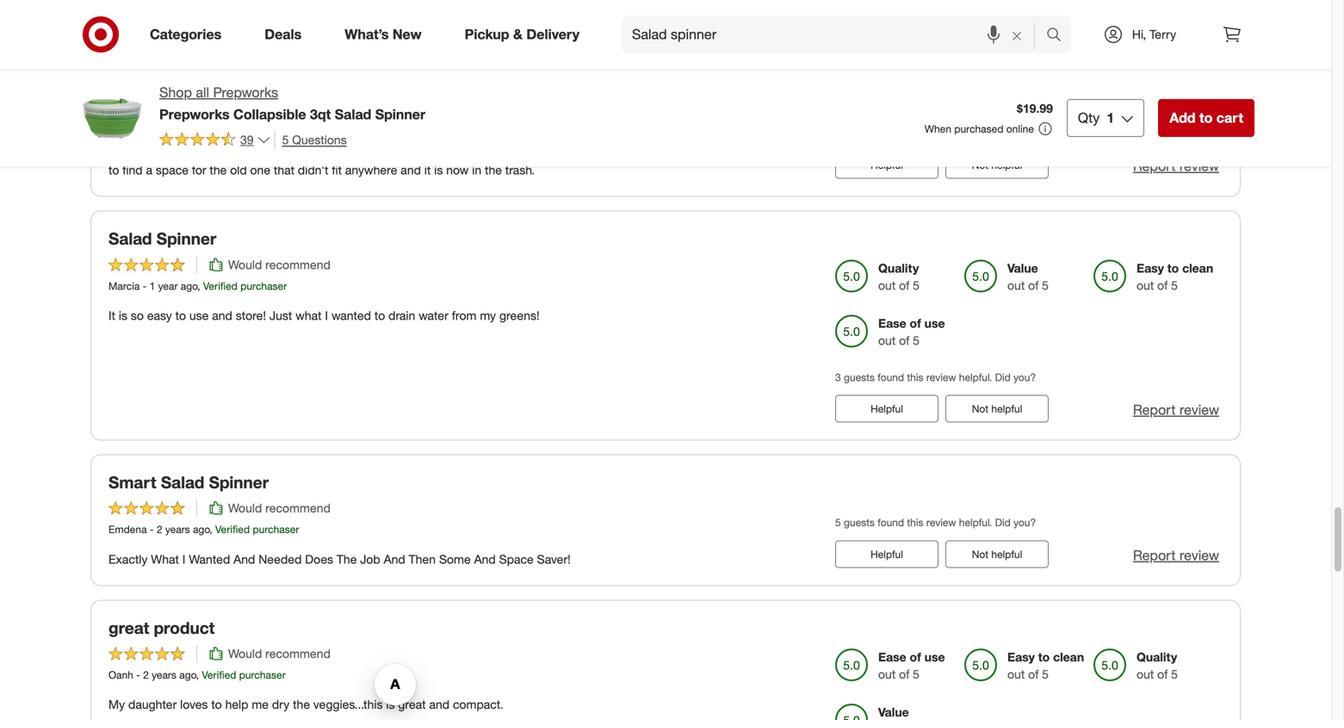 Task type: describe. For each thing, give the bounding box(es) containing it.
2 ease of use out of 5 from the top
[[879, 650, 945, 682]]

1 vertical spatial clean
[[1054, 650, 1085, 665]]

exactly
[[109, 552, 148, 567]]

not helpful button for it is so easy to use and store! just what i wanted to drain water from my greens!
[[946, 395, 1049, 422]]

0 vertical spatial clean
[[1183, 260, 1214, 276]]

the right dry
[[293, 697, 310, 712]]

0 vertical spatial where
[[773, 76, 806, 91]]

would recommend for great product
[[228, 646, 331, 661]]

is up exactly
[[737, 94, 746, 109]]

this for this is definitely the way to go. i had one of the old ones that had the motor that stuck down in the bowl and got in the way where you couldn't load that much lettuce in it. the old type wouldn't fit into a produce drawer in your refrigerator. this one is collapsible so that you can store it when not in use just like you'd store a bowl. and it will just fit in my produce drawer which is exactly where it belongs. i actually like the hand crank. you can fit the whole head of lettuce in there if you cut it up and three or four pieces because there's no part of the spinner down in the bowl. i did not find it hard to collapse and uncollapse. much easier than trying to find a space for the old one that didn't fit anywhere and it is now in the trash.
[[907, 127, 924, 140]]

1 horizontal spatial easy
[[1008, 650, 1035, 665]]

3 not helpful button from the top
[[946, 540, 1049, 568]]

- for smart
[[150, 523, 154, 536]]

1 vertical spatial my
[[480, 308, 496, 323]]

you
[[327, 128, 347, 143]]

is down did in the left of the page
[[434, 162, 443, 178]]

helpful. for it is so easy to use and store! just what i wanted to drain water from my greens!
[[959, 371, 993, 384]]

2 just from the left
[[529, 111, 548, 126]]

into
[[462, 94, 482, 109]]

the left ones
[[344, 76, 362, 91]]

is up 'couldn't'
[[134, 76, 143, 91]]

0 horizontal spatial easy to clean out of 5
[[1008, 650, 1085, 682]]

compact.
[[453, 697, 504, 712]]

1 vertical spatial easy
[[147, 308, 172, 323]]

1 horizontal spatial bowl.
[[441, 111, 470, 126]]

and right job
[[384, 552, 405, 567]]

you'd
[[368, 111, 398, 126]]

cart
[[1217, 109, 1244, 126]]

anywhere
[[345, 162, 397, 178]]

drain
[[389, 308, 415, 323]]

add to cart
[[1170, 109, 1244, 126]]

0 horizontal spatial salad
[[109, 229, 152, 249]]

2 vertical spatial old
[[230, 162, 247, 178]]

1 vertical spatial prepworks
[[159, 106, 230, 123]]

you? for this is definitely the way to go. i had one of the old ones that had the motor that stuck down in the bowl and got in the way where you couldn't load that much lettuce in it. the old type wouldn't fit into a produce drawer in your refrigerator. this one is collapsible so that you can store it when not in use just like you'd store a bowl. and it will just fit in my produce drawer which is exactly where it belongs. i actually like the hand crank. you can fit the whole head of lettuce in there if you cut it up and three or four pieces because there's no part of the spinner down in the bowl. i did not find it hard to collapse and uncollapse. much easier than trying to find a space for the old one that didn't fit anywhere and it is now in the trash.
[[1014, 127, 1036, 140]]

fit right didn't
[[332, 162, 342, 178]]

spinner
[[275, 145, 315, 160]]

1 recommend from the top
[[265, 25, 331, 40]]

2 ease from the top
[[879, 650, 907, 665]]

2 store from the left
[[401, 111, 428, 126]]

questions
[[292, 132, 347, 147]]

1 horizontal spatial not
[[443, 145, 460, 160]]

3 helpful from the top
[[992, 548, 1023, 561]]

deals
[[265, 26, 302, 43]]

and right wanted
[[234, 552, 255, 567]]

that right the "load"
[[205, 94, 226, 109]]

0 vertical spatial find
[[464, 145, 484, 160]]

1 way from the left
[[219, 76, 240, 91]]

1 vertical spatial quality
[[1137, 650, 1178, 665]]

i right what
[[325, 308, 328, 323]]

1 just from the left
[[324, 111, 343, 126]]

what
[[151, 552, 179, 567]]

what
[[296, 308, 322, 323]]

did for it is so easy to use and store! just what i wanted to drain water from my greens!
[[995, 371, 1011, 384]]

1 horizontal spatial lettuce
[[486, 128, 523, 143]]

helpful button for this is definitely the way to go. i had one of the old ones that had the motor that stuck down in the bowl and got in the way where you couldn't load that much lettuce in it. the old type wouldn't fit into a produce drawer in your refrigerator. this one is collapsible so that you can store it when not in use just like you'd store a bowl. and it will just fit in my produce drawer which is exactly where it belongs. i actually like the hand crank. you can fit the whole head of lettuce in there if you cut it up and three or four pieces because there's no part of the spinner down in the bowl. i did not find it hard to collapse and uncollapse. much easier than trying to find a space for the old one that didn't fit anywhere and it is now in the trash.
[[836, 151, 939, 179]]

when
[[925, 122, 952, 135]]

got
[[694, 76, 712, 91]]

0 vertical spatial quality
[[879, 260, 919, 276]]

0 vertical spatial produce
[[495, 94, 540, 109]]

report for it is so easy to use and store! just what i wanted to drain water from my greens!
[[1134, 401, 1176, 418]]

3 not helpful from the top
[[972, 548, 1023, 561]]

1 vertical spatial the
[[337, 552, 357, 567]]

1 vertical spatial where
[[774, 111, 807, 126]]

0 vertical spatial prepworks
[[213, 84, 278, 101]]

5 questions
[[282, 132, 347, 147]]

whole
[[407, 128, 439, 143]]

product
[[154, 618, 215, 638]]

search
[[1039, 28, 1080, 44]]

online
[[1007, 122, 1034, 135]]

report review for this is definitely the way to go. i had one of the old ones that had the motor that stuck down in the bowl and got in the way where you couldn't load that much lettuce in it. the old type wouldn't fit into a produce drawer in your refrigerator. this one is collapsible so that you can store it when not in use just like you'd store a bowl. and it will just fit in my produce drawer which is exactly where it belongs. i actually like the hand crank. you can fit the whole head of lettuce in there if you cut it up and three or four pieces because there's no part of the spinner down in the bowl. i did not find it hard to collapse and uncollapse. much easier than trying to find a space for the old one that didn't fit anywhere and it is now in the trash.
[[1134, 158, 1220, 175]]

report review button for it is so easy to use and store! just what i wanted to drain water from my greens!
[[1134, 400, 1220, 420]]

is right it
[[119, 308, 128, 323]]

some
[[439, 552, 471, 567]]

it is so easy to use and store! just what i wanted to drain water from my greens!
[[109, 308, 540, 323]]

go.
[[257, 76, 274, 91]]

, for product
[[196, 669, 199, 681]]

not helpful for this is definitely the way to go. i had one of the old ones that had the motor that stuck down in the bowl and got in the way where you couldn't load that much lettuce in it. the old type wouldn't fit into a produce drawer in your refrigerator. this one is collapsible so that you can store it when not in use just like you'd store a bowl. and it will just fit in my produce drawer which is exactly where it belongs. i actually like the hand crank. you can fit the whole head of lettuce in there if you cut it up and three or four pieces because there's no part of the spinner down in the bowl. i did not find it hard to collapse and uncollapse. much easier than trying to find a space for the old one that didn't fit anywhere and it is now in the trash.
[[972, 159, 1023, 172]]

3 found from the top
[[878, 516, 905, 529]]

0 vertical spatial like
[[347, 111, 364, 126]]

3 guests from the top
[[844, 516, 875, 529]]

guests for it is so easy to use and store! just what i wanted to drain water from my greens!
[[844, 371, 875, 384]]

2 had from the left
[[439, 76, 459, 91]]

when
[[235, 111, 264, 126]]

when purchased online
[[925, 122, 1034, 135]]

it left up
[[623, 128, 630, 143]]

pieces
[[744, 128, 779, 143]]

2 horizontal spatial easy
[[1137, 260, 1165, 276]]

purchased
[[955, 122, 1004, 135]]

i left did in the left of the page
[[416, 145, 419, 160]]

salad spinner
[[109, 229, 216, 249]]

the up the anywhere
[[364, 145, 381, 160]]

report review for it is so easy to use and store! just what i wanted to drain water from my greens!
[[1134, 401, 1220, 418]]

three
[[674, 128, 702, 143]]

the down hard
[[485, 162, 502, 178]]

terry
[[1150, 27, 1177, 42]]

that up belongs.
[[125, 111, 146, 126]]

the down part
[[210, 162, 227, 178]]

1 would from the top
[[228, 25, 262, 40]]

in up the anywhere
[[351, 145, 361, 160]]

1 vertical spatial great
[[398, 697, 426, 712]]

up
[[633, 128, 647, 143]]

definitely
[[146, 76, 195, 91]]

i up 'there's'
[[168, 128, 171, 143]]

there
[[539, 128, 567, 143]]

report review button for this is definitely the way to go. i had one of the old ones that had the motor that stuck down in the bowl and got in the way where you couldn't load that much lettuce in it. the old type wouldn't fit into a produce drawer in your refrigerator. this one is collapsible so that you can store it when not in use just like you'd store a bowl. and it will just fit in my produce drawer which is exactly where it belongs. i actually like the hand crank. you can fit the whole head of lettuce in there if you cut it up and three or four pieces because there's no part of the spinner down in the bowl. i did not find it hard to collapse and uncollapse. much easier than trying to find a space for the old one that didn't fit anywhere and it is now in the trash.
[[1134, 156, 1220, 176]]

bowl
[[641, 76, 667, 91]]

wanted
[[189, 552, 230, 567]]

0 vertical spatial not
[[268, 111, 285, 126]]

because
[[109, 145, 155, 160]]

and right some
[[474, 552, 496, 567]]

found for it is so easy to use and store! just what i wanted to drain water from my greens!
[[878, 371, 905, 384]]

greens!
[[500, 308, 540, 323]]

loves
[[180, 697, 208, 712]]

emdena - 2 years ago , verified purchaser
[[109, 523, 299, 536]]

stuck
[[542, 76, 571, 91]]

that down spinner
[[274, 162, 295, 178]]

exactly
[[733, 111, 771, 126]]

0 vertical spatial great
[[109, 618, 149, 638]]

3 helpful from the top
[[871, 548, 904, 561]]

fit left into
[[448, 94, 458, 109]]

daughter
[[128, 697, 177, 712]]

trying
[[772, 145, 802, 160]]

0 horizontal spatial find
[[123, 162, 143, 178]]

the down when
[[240, 128, 257, 143]]

out inside value out of 5
[[1008, 278, 1025, 293]]

1 ease of use out of 5 from the top
[[879, 316, 945, 348]]

0 vertical spatial drawer
[[543, 94, 580, 109]]

collapsible
[[749, 94, 807, 109]]

1 store from the left
[[195, 111, 222, 126]]

and down the whole
[[401, 162, 421, 178]]

2 vertical spatial a
[[146, 162, 152, 178]]

this for it is so easy to use and store! just what i wanted to drain water from my greens!
[[907, 371, 924, 384]]

four
[[719, 128, 740, 143]]

in left your
[[584, 94, 593, 109]]

1 horizontal spatial can
[[350, 128, 370, 143]]

is up four
[[721, 111, 729, 126]]

and left 'got'
[[670, 76, 691, 91]]

3 you? from the top
[[1014, 516, 1036, 529]]

in up "crank."
[[289, 111, 298, 126]]

delivery
[[527, 26, 580, 43]]

what's new link
[[330, 16, 443, 53]]

my
[[109, 697, 125, 712]]

in up if at the left
[[565, 111, 574, 126]]

smart
[[109, 472, 156, 492]]

not helpful for it is so easy to use and store! just what i wanted to drain water from my greens!
[[972, 402, 1023, 415]]

helpful for this is definitely the way to go. i had one of the old ones that had the motor that stuck down in the bowl and got in the way where you couldn't load that much lettuce in it. the old type wouldn't fit into a produce drawer in your refrigerator. this one is collapsible so that you can store it when not in use just like you'd store a bowl. and it will just fit in my produce drawer which is exactly where it belongs. i actually like the hand crank. you can fit the whole head of lettuce in there if you cut it up and three or four pieces because there's no part of the spinner down in the bowl. i did not find it hard to collapse and uncollapse. much easier than trying to find a space for the old one that didn't fit anywhere and it is now in the trash.
[[992, 159, 1023, 172]]

3qt
[[310, 106, 331, 123]]

3 guests found this review helpful. did you?
[[836, 371, 1036, 384]]

report for this is definitely the way to go. i had one of the old ones that had the motor that stuck down in the bowl and got in the way where you couldn't load that much lettuce in it. the old type wouldn't fit into a produce drawer in your refrigerator. this one is collapsible so that you can store it when not in use just like you'd store a bowl. and it will just fit in my produce drawer which is exactly where it belongs. i actually like the hand crank. you can fit the whole head of lettuce in there if you cut it up and three or four pieces because there's no part of the spinner down in the bowl. i did not find it hard to collapse and uncollapse. much easier than trying to find a space for the old one that didn't fit anywhere and it is now in the trash.
[[1134, 158, 1176, 175]]

the left bowl at the top left
[[621, 76, 638, 91]]

it up because
[[109, 128, 115, 143]]

verified for salad
[[215, 523, 250, 536]]

0 horizontal spatial can
[[172, 111, 191, 126]]

great product
[[109, 618, 215, 638]]

0 horizontal spatial 1
[[150, 279, 155, 292]]

categories
[[150, 26, 222, 43]]

will
[[508, 111, 525, 126]]

7 guests found this review helpful. did you?
[[836, 127, 1036, 140]]

1 horizontal spatial easy to clean out of 5
[[1137, 260, 1214, 293]]

helpful for it is so easy to use and store! just what i wanted to drain water from my greens!
[[992, 402, 1023, 415]]

motor
[[483, 76, 515, 91]]

that left the stuck
[[518, 76, 539, 91]]

this is definitely the way to go. i had one of the old ones that had the motor that stuck down in the bowl and got in the way where you couldn't load that much lettuce in it. the old type wouldn't fit into a produce drawer in your refrigerator. this one is collapsible so that you can store it when not in use just like you'd store a bowl. and it will just fit in my produce drawer which is exactly where it belongs. i actually like the hand crank. you can fit the whole head of lettuce in there if you cut it up and three or four pieces because there's no part of the spinner down in the bowl. i did not find it hard to collapse and uncollapse. much easier than trying to find a space for the old one that didn't fit anywhere and it is now in the trash.
[[109, 76, 807, 178]]

1 ease from the top
[[879, 316, 907, 331]]

did
[[423, 145, 440, 160]]

3
[[836, 371, 841, 384]]

found for this is definitely the way to go. i had one of the old ones that had the motor that stuck down in the bowl and got in the way where you couldn't load that much lettuce in it. the old type wouldn't fit into a produce drawer in your refrigerator. this one is collapsible so that you can store it when not in use just like you'd store a bowl. and it will just fit in my produce drawer which is exactly where it belongs. i actually like the hand crank. you can fit the whole head of lettuce in there if you cut it up and three or four pieces because there's no part of the spinner down in the bowl. i did not find it hard to collapse and uncollapse. much easier than trying to find a space for the old one that didn't fit anywhere and it is now in the trash.
[[878, 127, 905, 140]]

your
[[596, 94, 620, 109]]

and left compact.
[[429, 697, 450, 712]]

&
[[513, 26, 523, 43]]

- for great
[[136, 669, 140, 681]]

1 horizontal spatial one
[[307, 76, 327, 91]]

is right veggies...this
[[386, 697, 395, 712]]

1 horizontal spatial you
[[149, 111, 168, 126]]

ago for product
[[179, 669, 196, 681]]

shop all prepworks prepworks collapsible 3qt salad spinner
[[159, 84, 426, 123]]

couldn't
[[131, 94, 175, 109]]

space
[[499, 552, 534, 567]]

it left when
[[225, 111, 232, 126]]

to inside button
[[1200, 109, 1213, 126]]

and inside this is definitely the way to go. i had one of the old ones that had the motor that stuck down in the bowl and got in the way where you couldn't load that much lettuce in it. the old type wouldn't fit into a produce drawer in your refrigerator. this one is collapsible so that you can store it when not in use just like you'd store a bowl. and it will just fit in my produce drawer which is exactly where it belongs. i actually like the hand crank. you can fit the whole head of lettuce in there if you cut it up and three or four pieces because there's no part of the spinner down in the bowl. i did not find it hard to collapse and uncollapse. much easier than trying to find a space for the old one that didn't fit anywhere and it is now in the trash.
[[473, 111, 495, 126]]

crank.
[[291, 128, 324, 143]]

0 horizontal spatial quality out of 5
[[879, 260, 920, 293]]

search button
[[1039, 16, 1080, 57]]

cut
[[603, 128, 620, 143]]

1 vertical spatial drawer
[[645, 111, 682, 126]]

pickup & delivery link
[[450, 16, 601, 53]]

and left the store!
[[212, 308, 232, 323]]

and right up
[[650, 128, 670, 143]]

dry
[[272, 697, 290, 712]]

collapsible
[[233, 106, 306, 123]]

0 horizontal spatial down
[[318, 145, 348, 160]]

the up the "load"
[[198, 76, 215, 91]]

shop
[[159, 84, 192, 101]]

easier
[[709, 145, 741, 160]]

the down hand
[[254, 145, 272, 160]]

7
[[836, 127, 841, 140]]

water
[[419, 308, 449, 323]]

categories link
[[135, 16, 243, 53]]

would for great product
[[228, 646, 262, 661]]

oanh - 2 years ago , verified purchaser
[[109, 669, 286, 681]]

purchaser for great product
[[239, 669, 286, 681]]

2 for great
[[143, 669, 149, 681]]

hard
[[497, 145, 521, 160]]

1 vertical spatial quality out of 5
[[1137, 650, 1178, 682]]

head
[[442, 128, 469, 143]]

wouldn't
[[399, 94, 445, 109]]

and down cut
[[587, 145, 607, 160]]

1 vertical spatial old
[[352, 94, 368, 109]]

or
[[705, 128, 716, 143]]



Task type: locate. For each thing, give the bounding box(es) containing it.
2 way from the left
[[748, 76, 769, 91]]

3 not from the top
[[972, 548, 989, 561]]

1 vertical spatial bowl.
[[385, 145, 413, 160]]

this up which
[[688, 94, 710, 109]]

3 report from the top
[[1134, 547, 1176, 564]]

recommend for smart salad spinner
[[265, 501, 331, 516]]

would recommend up dry
[[228, 646, 331, 661]]

1 did from the top
[[995, 127, 1011, 140]]

my up collapse
[[577, 111, 593, 126]]

verified for product
[[202, 669, 236, 681]]

1 vertical spatial find
[[123, 162, 143, 178]]

verified up the store!
[[203, 279, 238, 292]]

5 guests found this review helpful. did you?
[[836, 516, 1036, 529]]

would recommend for salad spinner
[[228, 257, 331, 272]]

would up help
[[228, 646, 262, 661]]

hi, terry
[[1133, 27, 1177, 42]]

0 horizontal spatial lettuce
[[262, 94, 299, 109]]

load
[[178, 94, 201, 109]]

3 report review from the top
[[1134, 547, 1220, 564]]

1 vertical spatial purchaser
[[253, 523, 299, 536]]

year
[[158, 279, 178, 292]]

what's new
[[345, 26, 422, 43]]

helpful for this is definitely the way to go. i had one of the old ones that had the motor that stuck down in the bowl and got in the way where you couldn't load that much lettuce in it. the old type wouldn't fit into a produce drawer in your refrigerator. this one is collapsible so that you can store it when not in use just like you'd store a bowl. and it will just fit in my produce drawer which is exactly where it belongs. i actually like the hand crank. you can fit the whole head of lettuce in there if you cut it up and three or four pieces because there's no part of the spinner down in the bowl. i did not find it hard to collapse and uncollapse. much easier than trying to find a space for the old one that didn't fit anywhere and it is now in the trash.
[[871, 159, 904, 172]]

3 recommend from the top
[[265, 501, 331, 516]]

trash.
[[505, 162, 535, 178]]

would
[[228, 25, 262, 40], [228, 257, 262, 272], [228, 501, 262, 516], [228, 646, 262, 661]]

verified up help
[[202, 669, 236, 681]]

2 horizontal spatial a
[[485, 94, 492, 109]]

1 horizontal spatial great
[[398, 697, 426, 712]]

0 horizontal spatial you
[[109, 94, 128, 109]]

1 horizontal spatial a
[[432, 111, 438, 126]]

bowl. down the whole
[[385, 145, 413, 160]]

job
[[360, 552, 380, 567]]

39
[[240, 132, 254, 147]]

1 vertical spatial helpful.
[[959, 371, 993, 384]]

helpful
[[992, 159, 1023, 172], [992, 402, 1023, 415], [992, 548, 1023, 561]]

years for product
[[152, 669, 177, 681]]

in left there
[[527, 128, 536, 143]]

1 vertical spatial like
[[219, 128, 237, 143]]

and
[[473, 111, 495, 126], [234, 552, 255, 567], [384, 552, 405, 567], [474, 552, 496, 567]]

2 report from the top
[[1134, 401, 1176, 418]]

1 vertical spatial did
[[995, 371, 1011, 384]]

1 horizontal spatial just
[[529, 111, 548, 126]]

1 horizontal spatial so
[[131, 308, 144, 323]]

value for value out of 5
[[1008, 260, 1039, 276]]

years for salad
[[165, 523, 190, 536]]

1 would recommend from the top
[[228, 25, 331, 40]]

0 vertical spatial bowl.
[[441, 111, 470, 126]]

2 horizontal spatial you
[[580, 128, 599, 143]]

can down the "load"
[[172, 111, 191, 126]]

, right year
[[197, 279, 200, 292]]

0 vertical spatial found
[[878, 127, 905, 140]]

1 helpful from the top
[[992, 159, 1023, 172]]

value
[[1008, 260, 1039, 276], [879, 705, 909, 720]]

,
[[197, 279, 200, 292], [210, 523, 213, 536], [196, 669, 199, 681]]

39 link
[[159, 130, 271, 151]]

1 vertical spatial this
[[688, 94, 710, 109]]

one up it. on the top of the page
[[307, 76, 327, 91]]

2 for smart
[[157, 523, 162, 536]]

would for smart salad spinner
[[228, 501, 262, 516]]

1 horizontal spatial this
[[688, 94, 710, 109]]

down up your
[[575, 76, 605, 91]]

helpful button
[[836, 151, 939, 179], [836, 395, 939, 422], [836, 540, 939, 568]]

4 would from the top
[[228, 646, 262, 661]]

2 helpful. from the top
[[959, 371, 993, 384]]

1 horizontal spatial clean
[[1183, 260, 1214, 276]]

1 horizontal spatial find
[[464, 145, 484, 160]]

2 report review from the top
[[1134, 401, 1220, 418]]

would recommend up go.
[[228, 25, 331, 40]]

0 vertical spatial did
[[995, 127, 1011, 140]]

prepworks
[[213, 84, 278, 101], [159, 106, 230, 123]]

1 helpful from the top
[[871, 159, 904, 172]]

verified
[[203, 279, 238, 292], [215, 523, 250, 536], [202, 669, 236, 681]]

1 vertical spatial you?
[[1014, 371, 1036, 384]]

lettuce up hard
[[486, 128, 523, 143]]

3 did from the top
[[995, 516, 1011, 529]]

2 vertical spatial not helpful
[[972, 548, 1023, 561]]

my inside this is definitely the way to go. i had one of the old ones that had the motor that stuck down in the bowl and got in the way where you couldn't load that much lettuce in it. the old type wouldn't fit into a produce drawer in your refrigerator. this one is collapsible so that you can store it when not in use just like you'd store a bowl. and it will just fit in my produce drawer which is exactly where it belongs. i actually like the hand crank. you can fit the whole head of lettuce in there if you cut it up and three or four pieces because there's no part of the spinner down in the bowl. i did not find it hard to collapse and uncollapse. much easier than trying to find a space for the old one that didn't fit anywhere and it is now in the trash.
[[577, 111, 593, 126]]

you?
[[1014, 127, 1036, 140], [1014, 371, 1036, 384], [1014, 516, 1036, 529]]

of inside value out of 5
[[1029, 278, 1039, 293]]

where
[[773, 76, 806, 91], [774, 111, 807, 126]]

not for this is definitely the way to go. i had one of the old ones that had the motor that stuck down in the bowl and got in the way where you couldn't load that much lettuce in it. the old type wouldn't fit into a produce drawer in your refrigerator. this one is collapsible so that you can store it when not in use just like you'd store a bowl. and it will just fit in my produce drawer which is exactly where it belongs. i actually like the hand crank. you can fit the whole head of lettuce in there if you cut it up and three or four pieces because there's no part of the spinner down in the bowl. i did not find it hard to collapse and uncollapse. much easier than trying to find a space for the old one that didn't fit anywhere and it is now in the trash.
[[972, 159, 989, 172]]

ago for salad
[[193, 523, 210, 536]]

0 vertical spatial a
[[485, 94, 492, 109]]

the right it. on the top of the page
[[328, 94, 348, 109]]

helpful down 3 guests found this review helpful. did you?
[[992, 402, 1023, 415]]

5 inside value out of 5
[[1042, 278, 1049, 293]]

1 horizontal spatial -
[[143, 279, 147, 292]]

2 this from the top
[[907, 371, 924, 384]]

clean
[[1183, 260, 1214, 276], [1054, 650, 1085, 665]]

i right go.
[[277, 76, 280, 91]]

2 up the what
[[157, 523, 162, 536]]

0 horizontal spatial like
[[219, 128, 237, 143]]

in right 'got'
[[715, 76, 724, 91]]

0 vertical spatial value
[[1008, 260, 1039, 276]]

helpful
[[871, 159, 904, 172], [871, 402, 904, 415], [871, 548, 904, 561]]

actually
[[174, 128, 215, 143]]

2 helpful button from the top
[[836, 395, 939, 422]]

1 not helpful from the top
[[972, 159, 1023, 172]]

1 vertical spatial spinner
[[157, 229, 216, 249]]

you? for it is so easy to use and store! just what i wanted to drain water from my greens!
[[1014, 371, 1036, 384]]

not down the 5 guests found this review helpful. did you?
[[972, 548, 989, 561]]

fit up there
[[551, 111, 561, 126]]

0 vertical spatial 1
[[1107, 109, 1115, 126]]

2 not from the top
[[972, 402, 989, 415]]

bowl. up head
[[441, 111, 470, 126]]

helpful down 3 guests found this review helpful. did you?
[[871, 402, 904, 415]]

1 horizontal spatial 1
[[1107, 109, 1115, 126]]

spinner inside shop all prepworks prepworks collapsible 3qt salad spinner
[[375, 106, 426, 123]]

all
[[196, 84, 209, 101]]

smart salad spinner
[[109, 472, 269, 492]]

1 vertical spatial a
[[432, 111, 438, 126]]

image of prepworks collapsible 3qt salad spinner image
[[77, 83, 146, 152]]

the down you'd
[[386, 128, 404, 143]]

2 horizontal spatial one
[[714, 94, 734, 109]]

1 vertical spatial down
[[318, 145, 348, 160]]

1 horizontal spatial quality out of 5
[[1137, 650, 1178, 682]]

purchaser up the store!
[[241, 279, 287, 292]]

0 vertical spatial report review
[[1134, 158, 1220, 175]]

value out of 5
[[1008, 260, 1049, 293]]

0 vertical spatial report
[[1134, 158, 1176, 175]]

produce up cut
[[597, 111, 642, 126]]

recommend up go.
[[265, 25, 331, 40]]

it
[[109, 308, 115, 323]]

3 would from the top
[[228, 501, 262, 516]]

1 vertical spatial salad
[[109, 229, 152, 249]]

helpful button down the 7 guests found this review helpful. did you?
[[836, 151, 939, 179]]

0 horizontal spatial bowl.
[[385, 145, 413, 160]]

so right it
[[131, 308, 144, 323]]

1 helpful button from the top
[[836, 151, 939, 179]]

not
[[972, 159, 989, 172], [972, 402, 989, 415], [972, 548, 989, 561]]

, for spinner
[[197, 279, 200, 292]]

from
[[452, 308, 477, 323]]

it down did in the left of the page
[[424, 162, 431, 178]]

1 you? from the top
[[1014, 127, 1036, 140]]

2 vertical spatial guests
[[844, 516, 875, 529]]

fit down you'd
[[373, 128, 383, 143]]

it.
[[315, 94, 325, 109]]

collapse
[[539, 145, 584, 160]]

would recommend up just
[[228, 257, 331, 272]]

where up "collapsible"
[[773, 76, 806, 91]]

where down "collapsible"
[[774, 111, 807, 126]]

would for salad spinner
[[228, 257, 262, 272]]

paula
[[109, 48, 134, 61]]

store down "wouldn't"
[[401, 111, 428, 126]]

would recommend for smart salad spinner
[[228, 501, 331, 516]]

0 horizontal spatial easy
[[147, 308, 172, 323]]

helpful. for this is definitely the way to go. i had one of the old ones that had the motor that stuck down in the bowl and got in the way where you couldn't load that much lettuce in it. the old type wouldn't fit into a produce drawer in your refrigerator. this one is collapsible so that you can store it when not in use just like you'd store a bowl. and it will just fit in my produce drawer which is exactly where it belongs. i actually like the hand crank. you can fit the whole head of lettuce in there if you cut it up and three or four pieces because there's no part of the spinner down in the bowl. i did not find it hard to collapse and uncollapse. much easier than trying to find a space for the old one that didn't fit anywhere and it is now in the trash.
[[959, 127, 993, 140]]

not helpful button down the 5 guests found this review helpful. did you?
[[946, 540, 1049, 568]]

2 vertical spatial helpful
[[871, 548, 904, 561]]

2 not helpful button from the top
[[946, 395, 1049, 422]]

recommend for salad spinner
[[265, 257, 331, 272]]

add to cart button
[[1159, 99, 1255, 137]]

what's
[[345, 26, 389, 43]]

2 vertical spatial this
[[907, 516, 924, 529]]

1 vertical spatial produce
[[597, 111, 642, 126]]

would recommend
[[228, 25, 331, 40], [228, 257, 331, 272], [228, 501, 331, 516], [228, 646, 331, 661]]

belongs.
[[118, 128, 164, 143]]

then
[[409, 552, 436, 567]]

3 report review button from the top
[[1134, 546, 1220, 565]]

0 vertical spatial spinner
[[375, 106, 426, 123]]

if
[[570, 128, 577, 143]]

, for salad
[[210, 523, 213, 536]]

a left space
[[146, 162, 152, 178]]

2 vertical spatial you
[[580, 128, 599, 143]]

not helpful down when purchased online
[[972, 159, 1023, 172]]

to
[[243, 76, 254, 91], [1200, 109, 1213, 126], [525, 145, 535, 160], [109, 162, 119, 178], [1168, 260, 1179, 276], [175, 308, 186, 323], [375, 308, 385, 323], [1039, 650, 1050, 665], [211, 697, 222, 712]]

there's
[[158, 145, 195, 160]]

2 vertical spatial easy
[[1008, 650, 1035, 665]]

you down 'couldn't'
[[149, 111, 168, 126]]

ago for spinner
[[181, 279, 197, 292]]

1 this from the top
[[907, 127, 924, 140]]

you
[[109, 94, 128, 109], [149, 111, 168, 126], [580, 128, 599, 143]]

qty
[[1078, 109, 1100, 126]]

use inside this is definitely the way to go. i had one of the old ones that had the motor that stuck down in the bowl and got in the way where you couldn't load that much lettuce in it. the old type wouldn't fit into a produce drawer in your refrigerator. this one is collapsible so that you can store it when not in use just like you'd store a bowl. and it will just fit in my produce drawer which is exactly where it belongs. i actually like the hand crank. you can fit the whole head of lettuce in there if you cut it up and three or four pieces because there's no part of the spinner down in the bowl. i did not find it hard to collapse and uncollapse. much easier than trying to find a space for the old one that didn't fit anywhere and it is now in the trash.
[[301, 111, 321, 126]]

0 vertical spatial verified
[[203, 279, 238, 292]]

2 did from the top
[[995, 371, 1011, 384]]

oanh
[[109, 669, 133, 681]]

2 guests from the top
[[844, 371, 875, 384]]

ago up wanted
[[193, 523, 210, 536]]

1 horizontal spatial store
[[401, 111, 428, 126]]

0 vertical spatial old
[[365, 76, 382, 91]]

did for this is definitely the way to go. i had one of the old ones that had the motor that stuck down in the bowl and got in the way where you couldn't load that much lettuce in it. the old type wouldn't fit into a produce drawer in your refrigerator. this one is collapsible so that you can store it when not in use just like you'd store a bowl. and it will just fit in my produce drawer which is exactly where it belongs. i actually like the hand crank. you can fit the whole head of lettuce in there if you cut it up and three or four pieces because there's no part of the spinner down in the bowl. i did not find it hard to collapse and uncollapse. much easier than trying to find a space for the old one that didn't fit anywhere and it is now in the trash.
[[995, 127, 1011, 140]]

not for it is so easy to use and store! just what i wanted to drain water from my greens!
[[972, 402, 989, 415]]

recommend up needed
[[265, 501, 331, 516]]

0 vertical spatial helpful
[[871, 159, 904, 172]]

use
[[301, 111, 321, 126], [189, 308, 209, 323], [925, 316, 945, 331], [925, 650, 945, 665]]

3 this from the top
[[907, 516, 924, 529]]

1 had from the left
[[283, 76, 304, 91]]

so
[[109, 111, 121, 126], [131, 308, 144, 323]]

1 vertical spatial ease
[[879, 650, 907, 665]]

1 vertical spatial can
[[350, 128, 370, 143]]

i right the what
[[182, 552, 186, 567]]

0 horizontal spatial 2
[[143, 669, 149, 681]]

2 vertical spatial one
[[250, 162, 271, 178]]

new
[[393, 26, 422, 43]]

2 horizontal spatial -
[[150, 523, 154, 536]]

value for value
[[879, 705, 909, 720]]

purchaser for smart salad spinner
[[253, 523, 299, 536]]

way up much
[[219, 76, 240, 91]]

now
[[446, 162, 469, 178]]

helpful down the 5 guests found this review helpful. did you?
[[992, 548, 1023, 561]]

so inside this is definitely the way to go. i had one of the old ones that had the motor that stuck down in the bowl and got in the way where you couldn't load that much lettuce in it. the old type wouldn't fit into a produce drawer in your refrigerator. this one is collapsible so that you can store it when not in use just like you'd store a bowl. and it will just fit in my produce drawer which is exactly where it belongs. i actually like the hand crank. you can fit the whole head of lettuce in there if you cut it up and three or four pieces because there's no part of the spinner down in the bowl. i did not find it hard to collapse and uncollapse. much easier than trying to find a space for the old one that didn't fit anywhere and it is now in the trash.
[[109, 111, 121, 126]]

salad inside shop all prepworks prepworks collapsible 3qt salad spinner
[[335, 106, 371, 123]]

spinner down ones
[[375, 106, 426, 123]]

the inside this is definitely the way to go. i had one of the old ones that had the motor that stuck down in the bowl and got in the way where you couldn't load that much lettuce in it. the old type wouldn't fit into a produce drawer in your refrigerator. this one is collapsible so that you can store it when not in use just like you'd store a bowl. and it will just fit in my produce drawer which is exactly where it belongs. i actually like the hand crank. you can fit the whole head of lettuce in there if you cut it up and three or four pieces because there's no part of the spinner down in the bowl. i did not find it hard to collapse and uncollapse. much easier than trying to find a space for the old one that didn't fit anywhere and it is now in the trash.
[[328, 94, 348, 109]]

1 found from the top
[[878, 127, 905, 140]]

$19.99
[[1017, 101, 1053, 116]]

purchaser for salad spinner
[[241, 279, 287, 292]]

2 helpful from the top
[[871, 402, 904, 415]]

1 report review button from the top
[[1134, 156, 1220, 176]]

part
[[215, 145, 237, 160]]

1 vertical spatial value
[[879, 705, 909, 720]]

find up now
[[464, 145, 484, 160]]

store!
[[236, 308, 266, 323]]

not down head
[[443, 145, 460, 160]]

5 inside 'link'
[[282, 132, 289, 147]]

recommend for great product
[[265, 646, 331, 661]]

that up "wouldn't"
[[415, 76, 435, 91]]

- for salad
[[143, 279, 147, 292]]

1 guests from the top
[[844, 127, 875, 140]]

not helpful button for this is definitely the way to go. i had one of the old ones that had the motor that stuck down in the bowl and got in the way where you couldn't load that much lettuce in it. the old type wouldn't fit into a produce drawer in your refrigerator. this one is collapsible so that you can store it when not in use just like you'd store a bowl. and it will just fit in my produce drawer which is exactly where it belongs. i actually like the hand crank. you can fit the whole head of lettuce in there if you cut it up and three or four pieces because there's no part of the spinner down in the bowl. i did not find it hard to collapse and uncollapse. much easier than trying to find a space for the old one that didn't fit anywhere and it is now in the trash.
[[946, 151, 1049, 179]]

1 vertical spatial report review
[[1134, 401, 1220, 418]]

2 found from the top
[[878, 371, 905, 384]]

2 vertical spatial not helpful button
[[946, 540, 1049, 568]]

marcia
[[109, 279, 140, 292]]

1 vertical spatial ,
[[210, 523, 213, 536]]

the up into
[[462, 76, 480, 91]]

much
[[675, 145, 705, 160]]

- right emdena
[[150, 523, 154, 536]]

2 vertical spatial purchaser
[[239, 669, 286, 681]]

1 right the qty
[[1107, 109, 1115, 126]]

like up part
[[219, 128, 237, 143]]

ago right year
[[181, 279, 197, 292]]

0 vertical spatial this
[[109, 76, 131, 91]]

in
[[608, 76, 617, 91], [715, 76, 724, 91], [303, 94, 312, 109], [584, 94, 593, 109], [289, 111, 298, 126], [565, 111, 574, 126], [527, 128, 536, 143], [351, 145, 361, 160], [472, 162, 482, 178]]

hi,
[[1133, 27, 1147, 42]]

pickup & delivery
[[465, 26, 580, 43]]

purchaser up needed
[[253, 523, 299, 536]]

report review
[[1134, 158, 1220, 175], [1134, 401, 1220, 418], [1134, 547, 1220, 564]]

the right 'got'
[[728, 76, 745, 91]]

4 would recommend from the top
[[228, 646, 331, 661]]

old up the type
[[365, 76, 382, 91]]

2 vertical spatial spinner
[[209, 472, 269, 492]]

helpful for it is so easy to use and store! just what i wanted to drain water from my greens!
[[871, 402, 904, 415]]

2 you? from the top
[[1014, 371, 1036, 384]]

2 recommend from the top
[[265, 257, 331, 272]]

which
[[686, 111, 717, 126]]

guests
[[844, 127, 875, 140], [844, 371, 875, 384], [844, 516, 875, 529]]

1 report from the top
[[1134, 158, 1176, 175]]

this
[[907, 127, 924, 140], [907, 371, 924, 384], [907, 516, 924, 529]]

like
[[347, 111, 364, 126], [219, 128, 237, 143]]

1 vertical spatial verified
[[215, 523, 250, 536]]

2 report review button from the top
[[1134, 400, 1220, 420]]

0 horizontal spatial produce
[[495, 94, 540, 109]]

What can we help you find? suggestions appear below search field
[[622, 16, 1051, 53]]

not helpful button down 3 guests found this review helpful. did you?
[[946, 395, 1049, 422]]

1 not from the top
[[972, 159, 989, 172]]

old down part
[[230, 162, 247, 178]]

1 vertical spatial found
[[878, 371, 905, 384]]

1 vertical spatial helpful
[[992, 402, 1023, 415]]

0 vertical spatial can
[[172, 111, 191, 126]]

in left it. on the top of the page
[[303, 94, 312, 109]]

in up your
[[608, 76, 617, 91]]

recommend up the my daughter loves to help me dry the veggies...this is great and compact.
[[265, 646, 331, 661]]

0 vertical spatial salad
[[335, 106, 371, 123]]

my daughter loves to help me dry the veggies...this is great and compact.
[[109, 697, 504, 712]]

3 helpful. from the top
[[959, 516, 993, 529]]

0 horizontal spatial drawer
[[543, 94, 580, 109]]

lettuce
[[262, 94, 299, 109], [486, 128, 523, 143]]

1 not helpful button from the top
[[946, 151, 1049, 179]]

add
[[1170, 109, 1196, 126]]

2 horizontal spatial salad
[[335, 106, 371, 123]]

1 report review from the top
[[1134, 158, 1220, 175]]

it left will
[[498, 111, 505, 126]]

2 helpful from the top
[[992, 402, 1023, 415]]

1 vertical spatial report
[[1134, 401, 1176, 418]]

value inside value out of 5
[[1008, 260, 1039, 276]]

store
[[195, 111, 222, 126], [401, 111, 428, 126]]

2 vertical spatial helpful button
[[836, 540, 939, 568]]

3 helpful button from the top
[[836, 540, 939, 568]]

helpful button down the 5 guests found this review helpful. did you?
[[836, 540, 939, 568]]

1 vertical spatial so
[[131, 308, 144, 323]]

1 vertical spatial you
[[149, 111, 168, 126]]

ago up loves
[[179, 669, 196, 681]]

just
[[269, 308, 292, 323]]

one up which
[[714, 94, 734, 109]]

had
[[283, 76, 304, 91], [439, 76, 459, 91]]

salad
[[335, 106, 371, 123], [109, 229, 152, 249], [161, 472, 204, 492]]

not
[[268, 111, 285, 126], [443, 145, 460, 160]]

lettuce down go.
[[262, 94, 299, 109]]

1 vertical spatial helpful
[[871, 402, 904, 415]]

drawer down the refrigerator.
[[645, 111, 682, 126]]

, up loves
[[196, 669, 199, 681]]

just right will
[[529, 111, 548, 126]]

found
[[878, 127, 905, 140], [878, 371, 905, 384], [878, 516, 905, 529]]

2 vertical spatial salad
[[161, 472, 204, 492]]

would left deals
[[228, 25, 262, 40]]

2 vertical spatial not
[[972, 548, 989, 561]]

1 helpful. from the top
[[959, 127, 993, 140]]

down
[[575, 76, 605, 91], [318, 145, 348, 160]]

2 not helpful from the top
[[972, 402, 1023, 415]]

2 would recommend from the top
[[228, 257, 331, 272]]

my
[[577, 111, 593, 126], [480, 308, 496, 323]]

produce up will
[[495, 94, 540, 109]]

type
[[372, 94, 396, 109]]

my right from in the top of the page
[[480, 308, 496, 323]]

verified for spinner
[[203, 279, 238, 292]]

guests for this is definitely the way to go. i had one of the old ones that had the motor that stuck down in the bowl and got in the way where you couldn't load that much lettuce in it. the old type wouldn't fit into a produce drawer in your refrigerator. this one is collapsible so that you can store it when not in use just like you'd store a bowl. and it will just fit in my produce drawer which is exactly where it belongs. i actually like the hand crank. you can fit the whole head of lettuce in there if you cut it up and three or four pieces because there's no part of the spinner down in the bowl. i did not find it hard to collapse and uncollapse. much easier than trying to find a space for the old one that didn't fit anywhere and it is now in the trash.
[[844, 127, 875, 140]]

1 vertical spatial not helpful button
[[946, 395, 1049, 422]]

way up "collapsible"
[[748, 76, 769, 91]]

you left 'couldn't'
[[109, 94, 128, 109]]

1 horizontal spatial 2
[[157, 523, 162, 536]]

, up wanted
[[210, 523, 213, 536]]

0 vertical spatial ,
[[197, 279, 200, 292]]

3 would recommend from the top
[[228, 501, 331, 516]]

2 would from the top
[[228, 257, 262, 272]]

old
[[365, 76, 382, 91], [352, 94, 368, 109], [230, 162, 247, 178]]

salad up marcia on the left
[[109, 229, 152, 249]]

than
[[745, 145, 768, 160]]

0 vertical spatial not helpful
[[972, 159, 1023, 172]]

it left hard
[[487, 145, 494, 160]]

1 vertical spatial helpful button
[[836, 395, 939, 422]]

helpful button for it is so easy to use and store! just what i wanted to drain water from my greens!
[[836, 395, 939, 422]]

salad up you
[[335, 106, 371, 123]]

0 vertical spatial lettuce
[[262, 94, 299, 109]]

spinner up marcia - 1 year ago , verified purchaser
[[157, 229, 216, 249]]

4 recommend from the top
[[265, 646, 331, 661]]

1 horizontal spatial down
[[575, 76, 605, 91]]

0 vertical spatial quality out of 5
[[879, 260, 920, 293]]

in right now
[[472, 162, 482, 178]]

0 horizontal spatial value
[[879, 705, 909, 720]]

0 horizontal spatial this
[[109, 76, 131, 91]]

0 vertical spatial you
[[109, 94, 128, 109]]

0 horizontal spatial not
[[268, 111, 285, 126]]

years up daughter
[[152, 669, 177, 681]]

purchaser
[[241, 279, 287, 292], [253, 523, 299, 536], [239, 669, 286, 681]]

help
[[225, 697, 248, 712]]

can right you
[[350, 128, 370, 143]]

0 vertical spatial 2
[[157, 523, 162, 536]]

helpful down the 5 guests found this review helpful. did you?
[[871, 548, 904, 561]]

recommend
[[265, 25, 331, 40], [265, 257, 331, 272], [265, 501, 331, 516], [265, 646, 331, 661]]



Task type: vqa. For each thing, say whether or not it's contained in the screenshot.
third helpful. from the bottom of the page
yes



